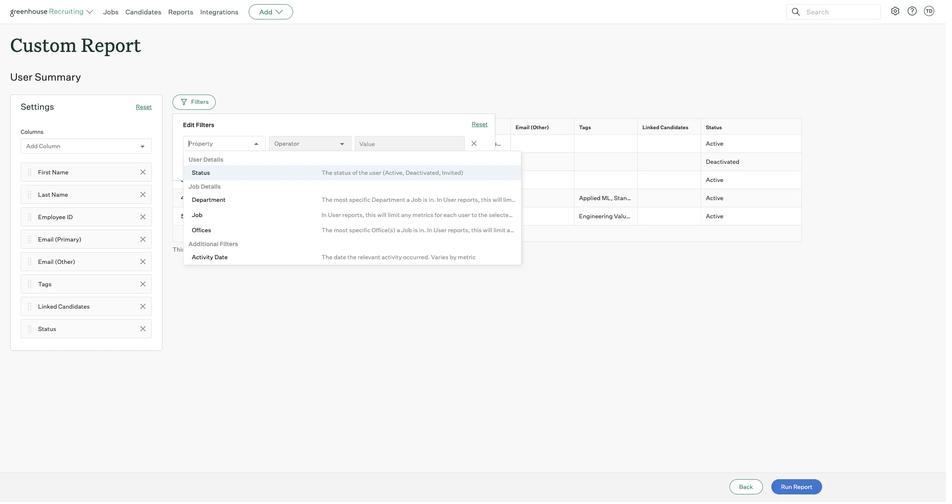 Task type: locate. For each thing, give the bounding box(es) containing it.
0 vertical spatial selected
[[604, 196, 628, 204]]

meg
[[198, 176, 211, 184]]

metric
[[458, 254, 476, 261]]

coding, right end
[[712, 213, 733, 220]]

deactivated,
[[406, 169, 441, 177]]

name inside table
[[211, 125, 226, 131]]

add inside add filter 'button'
[[202, 160, 213, 167]]

user
[[10, 71, 33, 83], [189, 156, 202, 163], [443, 196, 457, 204], [328, 212, 341, 219], [434, 227, 447, 234]]

1 department from the left
[[192, 196, 226, 204]]

0 horizontal spatial run
[[305, 246, 316, 253]]

1 vertical spatial report
[[794, 484, 813, 491]]

0 vertical spatial name
[[211, 125, 226, 131]]

row up megadams40@gmail.com
[[173, 135, 802, 153]]

report inside button
[[794, 484, 813, 491]]

metrics
[[528, 196, 549, 204], [413, 212, 434, 219], [518, 227, 539, 234]]

reports, for office(s)
[[448, 227, 470, 234]]

1 vertical spatial candidates
[[661, 125, 689, 131]]

first name up last name at the top left of the page
[[38, 169, 68, 176]]

2 row from the top
[[173, 135, 802, 153]]

run
[[305, 246, 316, 253], [781, 484, 792, 491]]

to
[[587, 196, 593, 204], [472, 212, 477, 219], [577, 227, 583, 234], [346, 246, 351, 253]]

first name up david
[[198, 125, 226, 131]]

2 active from the top
[[706, 176, 724, 184]]

row group
[[173, 135, 878, 226]]

name up david
[[211, 125, 226, 131]]

in down in user reports, this will limit any metrics for each user to the selected job
[[427, 227, 432, 234]]

most for the most specific office(s) a job is in. in user reports, this will limit any metrics for each user to the selected office
[[334, 227, 348, 234]]

user
[[369, 169, 381, 177], [574, 196, 586, 204], [458, 212, 470, 219], [564, 227, 576, 234]]

1 vertical spatial in
[[322, 212, 327, 219]]

1 vertical spatial first name
[[38, 169, 68, 176]]

add
[[259, 8, 273, 16], [26, 143, 38, 150], [202, 160, 213, 167]]

0 vertical spatial reports,
[[458, 196, 480, 204]]

4 the from the top
[[322, 254, 333, 261]]

row
[[173, 119, 802, 137], [173, 135, 802, 153], [173, 153, 802, 171], [173, 171, 802, 189], [173, 189, 802, 208], [173, 208, 878, 226]]

max
[[233, 246, 245, 253]]

most
[[334, 196, 348, 204], [334, 227, 348, 234]]

metrics for office(s)
[[518, 227, 539, 234]]

user down the bavishi
[[328, 212, 341, 219]]

1 the from the top
[[322, 169, 333, 177]]

0 vertical spatial 5
[[181, 213, 185, 220]]

this for department
[[481, 196, 492, 204]]

coding,
[[712, 213, 733, 220], [799, 213, 821, 220]]

0 vertical spatial email (primary)
[[452, 125, 491, 131]]

1 vertical spatial add
[[26, 143, 38, 150]]

2 horizontal spatial candidates
[[661, 125, 689, 131]]

0 horizontal spatial is
[[413, 227, 418, 234]]

1 vertical spatial adams
[[325, 176, 345, 184]]

0 horizontal spatial of
[[269, 246, 274, 253]]

1 horizontal spatial screen,
[[762, 213, 783, 220]]

1 horizontal spatial (primary)
[[467, 125, 491, 131]]

email
[[452, 125, 466, 131], [516, 125, 530, 131], [38, 236, 54, 243], [38, 258, 54, 266]]

2 vertical spatial for
[[541, 227, 548, 234]]

the for the most specific department a job is in. in user reports, this will limit any metrics for each user to the selected department
[[322, 196, 333, 204]]

1 horizontal spatial email (primary)
[[452, 125, 491, 131]]

row down megadams40@gmail.com
[[173, 171, 802, 189]]

selected down engineering
[[595, 227, 618, 234]]

reset link left "filter" icon
[[136, 103, 152, 110]]

2 vertical spatial limit
[[494, 227, 506, 234]]

department up 50 on the top
[[372, 196, 405, 204]]

1 row from the top
[[173, 119, 802, 137]]

most up beitia arévalo
[[334, 196, 348, 204]]

see
[[353, 246, 362, 253]]

4 row from the top
[[173, 171, 802, 189]]

1 horizontal spatial candidates
[[125, 8, 161, 16]]

1 vertical spatial is
[[413, 227, 418, 234]]

1 horizontal spatial report
[[794, 484, 813, 491]]

reports, right the beitia at the top of the page
[[342, 212, 364, 219]]

filters
[[191, 98, 209, 105], [196, 121, 214, 129], [220, 241, 238, 248]]

1 horizontal spatial will
[[483, 227, 492, 234]]

reset up david.abrahams@adept.ai
[[472, 121, 488, 128]]

candidates
[[125, 8, 161, 16], [661, 125, 689, 131], [58, 303, 90, 310]]

4 active from the top
[[706, 213, 724, 220]]

adams for meg.adams@adept.ai
[[325, 176, 345, 184]]

2 adams from the top
[[325, 176, 345, 184]]

1 vertical spatial name
[[52, 169, 68, 176]]

1 vertical spatial reset
[[472, 121, 488, 128]]

any
[[517, 196, 527, 204], [401, 212, 411, 219], [507, 227, 517, 234]]

first name
[[198, 125, 226, 131], [38, 169, 68, 176]]

2 department from the left
[[372, 196, 405, 204]]

in for office(s)
[[427, 227, 432, 234]]

5 left records. at left
[[275, 246, 279, 253]]

department up product
[[629, 196, 663, 204]]

5 down the 4 cell
[[181, 213, 185, 220]]

5 row from the top
[[173, 189, 802, 208]]

for
[[550, 196, 558, 204], [435, 212, 442, 219], [541, 227, 548, 234]]

1 horizontal spatial 5
[[275, 246, 279, 253]]

1 horizontal spatial linked candidates
[[643, 125, 689, 131]]

ml,
[[602, 195, 613, 202]]

status
[[706, 125, 722, 131], [192, 169, 210, 177], [38, 326, 56, 333]]

1 vertical spatial (primary)
[[55, 236, 81, 243]]

0 vertical spatial add
[[259, 8, 273, 16]]

row containing 2
[[173, 153, 802, 171]]

active for david.abrahams@adept.ai
[[706, 140, 724, 147]]

metrics for department
[[528, 196, 549, 204]]

(other)
[[531, 125, 549, 131], [55, 258, 75, 266]]

(primary) inside column header
[[467, 125, 491, 131]]

0 vertical spatial adams
[[325, 158, 345, 166]]

adams
[[325, 158, 345, 166], [325, 176, 345, 184]]

reset left "filter" icon
[[136, 103, 152, 110]]

job right 3
[[189, 183, 199, 191]]

date
[[334, 254, 346, 261]]

filters up date
[[220, 241, 238, 248]]

specific up 'arévalo'
[[349, 196, 371, 204]]

1 vertical spatial run
[[781, 484, 792, 491]]

email (primary) up david.abrahams@adept.ai
[[452, 125, 491, 131]]

the left the 'status'
[[322, 169, 333, 177]]

3 row from the top
[[173, 153, 802, 171]]

1 vertical spatial most
[[334, 227, 348, 234]]

6 row from the top
[[173, 208, 878, 226]]

this down inigo@adept.ai
[[471, 227, 482, 234]]

1 most from the top
[[334, 196, 348, 204]]

0 horizontal spatial standard
[[614, 195, 640, 202]]

0 vertical spatial limit
[[503, 196, 515, 204]]

integrations
[[200, 8, 239, 16]]

of right the 'status'
[[352, 169, 358, 177]]

1 horizontal spatial standard
[[735, 213, 760, 220]]

the down the beitia at the top of the page
[[322, 227, 333, 234]]

any for department
[[517, 196, 527, 204]]

2 most from the top
[[334, 227, 348, 234]]

limit down meg.adams@adept.ai
[[503, 196, 515, 204]]

0 vertical spatial email (other)
[[516, 125, 549, 131]]

2 vertical spatial add
[[202, 160, 213, 167]]

2 vertical spatial candidates
[[58, 303, 90, 310]]

limit up office(s)
[[388, 212, 400, 219]]

the for the date the relevant activity occurred. varies by metric
[[322, 254, 333, 261]]

active
[[706, 140, 724, 147], [706, 176, 724, 184], [706, 195, 724, 202], [706, 213, 724, 220]]

reset link up david.abrahams@adept.ai
[[472, 120, 488, 130]]

standard
[[614, 195, 640, 202], [735, 213, 760, 220]]

is for office(s)
[[413, 227, 418, 234]]

active down deactivated
[[706, 176, 724, 184]]

a right office(s)
[[397, 227, 400, 234]]

in
[[437, 196, 442, 204], [322, 212, 327, 219], [427, 227, 432, 234]]

by
[[450, 254, 457, 261]]

design
[[859, 213, 878, 220]]

1 horizontal spatial run
[[781, 484, 792, 491]]

2 vertical spatial filters
[[220, 241, 238, 248]]

1 vertical spatial email (other)
[[38, 258, 75, 266]]

active up end
[[706, 195, 724, 202]]

0 vertical spatial for
[[550, 196, 558, 204]]

active right front
[[706, 213, 724, 220]]

0 horizontal spatial reset link
[[136, 103, 152, 110]]

0 horizontal spatial 5
[[181, 213, 185, 220]]

(primary) down id
[[55, 236, 81, 243]]

will for department
[[493, 196, 502, 204]]

details
[[203, 156, 223, 163], [201, 183, 221, 191]]

custom
[[10, 32, 77, 57]]

office(s)
[[372, 227, 396, 234]]

name right last
[[52, 191, 68, 198]]

is down in user reports, this will limit any metrics for each user to the selected job
[[413, 227, 418, 234]]

1 vertical spatial of
[[269, 246, 274, 253]]

0 horizontal spatial status
[[38, 326, 56, 333]]

limit for department
[[503, 196, 515, 204]]

name
[[211, 125, 226, 131], [52, 169, 68, 176], [52, 191, 68, 198]]

row containing 5
[[173, 208, 878, 226]]

0 vertical spatial (primary)
[[467, 125, 491, 131]]

add inside add popup button
[[259, 8, 273, 16]]

occurred.
[[403, 254, 430, 261]]

(primary) up david.abrahams@adept.ai
[[467, 125, 491, 131]]

selected up the values
[[604, 196, 628, 204]]

email (primary)
[[452, 125, 491, 131], [38, 236, 81, 243]]

0 horizontal spatial linked candidates
[[38, 303, 90, 310]]

3 active from the top
[[706, 195, 724, 202]]

2 the from the top
[[322, 196, 333, 204]]

most for the most specific department a job is in. in user reports, this will limit any metrics for each user to the selected department
[[334, 196, 348, 204]]

front
[[683, 213, 698, 220]]

reset for settings
[[136, 103, 152, 110]]

linked candidates inside column header
[[643, 125, 689, 131]]

a left max
[[228, 246, 231, 253]]

name up last name at the top left of the page
[[52, 169, 68, 176]]

2 horizontal spatial in
[[437, 196, 442, 204]]

report
[[81, 32, 141, 57], [794, 484, 813, 491]]

limit down inigo@adept.ai
[[494, 227, 506, 234]]

0 horizontal spatial linked
[[38, 303, 57, 310]]

in up in user reports, this will limit any metrics for each user to the selected job
[[437, 196, 442, 204]]

the up 'the most specific office(s) a job is in. in user reports, this will limit any metrics for each user to the selected office'
[[479, 212, 488, 219]]

2 specific from the top
[[349, 227, 371, 234]]

reports, down inigo@adept.ai
[[448, 227, 470, 234]]

2 horizontal spatial for
[[550, 196, 558, 204]]

limit
[[503, 196, 515, 204], [388, 212, 400, 219], [494, 227, 506, 234]]

this down meg.adams@adept.ai
[[481, 196, 492, 204]]

selected down the most specific department a job is in. in user reports, this will limit any metrics for each user to the selected department
[[489, 212, 512, 219]]

0 vertical spatial this
[[481, 196, 492, 204]]

employee
[[38, 214, 66, 221]]

0 horizontal spatial for
[[435, 212, 442, 219]]

1 vertical spatial tags
[[38, 281, 52, 288]]

(primary)
[[467, 125, 491, 131], [55, 236, 81, 243]]

4
[[181, 195, 185, 202]]

in. up in user reports, this will limit any metrics for each user to the selected job
[[429, 196, 436, 204]]

this for office(s)
[[471, 227, 482, 234]]

100
[[389, 158, 399, 166]]

1 horizontal spatial linked
[[643, 125, 660, 131]]

specific down 'arévalo'
[[349, 227, 371, 234]]

each for the most specific department a job is in. in user reports, this will limit any metrics for each user to the selected department
[[559, 196, 572, 204]]

job up the offices
[[192, 212, 202, 219]]

1 horizontal spatial reset
[[472, 121, 488, 128]]

will down meg.adams@adept.ai
[[493, 196, 502, 204]]

1 specific from the top
[[349, 196, 371, 204]]

most down beitia arévalo
[[334, 227, 348, 234]]

1 horizontal spatial swe
[[784, 213, 798, 220]]

engineering values & product sense, front end coding, standard screen, swe coding, swe system design
[[579, 213, 878, 220]]

1 active from the top
[[706, 140, 724, 147]]

2 vertical spatial reports,
[[448, 227, 470, 234]]

employee id
[[38, 214, 73, 221]]

selected
[[604, 196, 628, 204], [489, 212, 512, 219], [595, 227, 618, 234]]

job up in user reports, this will limit any metrics for each user to the selected job
[[411, 196, 422, 204]]

to left the see
[[346, 246, 351, 253]]

reports link
[[168, 8, 193, 16]]

filters for edit
[[196, 121, 214, 129]]

of
[[352, 169, 358, 177], [269, 246, 274, 253]]

1 horizontal spatial a
[[397, 227, 400, 234]]

of right number
[[269, 246, 274, 253]]

2 cell
[[173, 153, 194, 171]]

0 horizontal spatial email (primary)
[[38, 236, 81, 243]]

1 cell
[[173, 135, 194, 153]]

first right edit on the left of the page
[[198, 125, 210, 131]]

specific
[[349, 196, 371, 204], [349, 227, 371, 234]]

adams up the 'status'
[[325, 158, 345, 166]]

filters right edit on the left of the page
[[196, 121, 214, 129]]

Value text field
[[355, 136, 465, 152]]

2 coding, from the left
[[799, 213, 821, 220]]

property
[[189, 140, 213, 147]]

0 vertical spatial first
[[198, 125, 210, 131]]

1 vertical spatial 5
[[275, 246, 279, 253]]

user up settings
[[10, 71, 33, 83]]

run inside button
[[781, 484, 792, 491]]

the down the see
[[348, 254, 357, 261]]

1 horizontal spatial email (other)
[[516, 125, 549, 131]]

in.
[[429, 196, 436, 204], [419, 227, 426, 234]]

row containing first name
[[173, 119, 802, 137]]

will down inigo@adept.ai
[[483, 227, 492, 234]]

the up the beitia at the top of the page
[[322, 196, 333, 204]]

2 horizontal spatial will
[[493, 196, 502, 204]]

2 vertical spatial will
[[483, 227, 492, 234]]

row up david.abrahams@adept.ai
[[173, 119, 802, 137]]

candidates link
[[125, 8, 161, 16]]

the
[[322, 169, 333, 177], [322, 196, 333, 204], [322, 227, 333, 234], [322, 254, 333, 261]]

department down job details
[[192, 196, 226, 204]]

this right 'arévalo'
[[366, 212, 376, 219]]

email (primary) down employee id
[[38, 236, 81, 243]]

row down meg.adams@adept.ai
[[173, 189, 802, 208]]

to up 'the most specific office(s) a job is in. in user reports, this will limit any metrics for each user to the selected office'
[[472, 212, 477, 219]]

filters right "filter" icon
[[191, 98, 209, 105]]

0 horizontal spatial swe
[[664, 195, 677, 202]]

david
[[198, 140, 215, 147]]

table
[[173, 119, 878, 242]]

run right back
[[781, 484, 792, 491]]

1 vertical spatial for
[[435, 212, 442, 219]]

the down "report"
[[322, 254, 333, 261]]

filters for additional
[[220, 241, 238, 248]]

1 vertical spatial specific
[[349, 227, 371, 234]]

details for user details
[[203, 156, 223, 163]]

a up in user reports, this will limit any metrics for each user to the selected job
[[407, 196, 410, 204]]

swe
[[664, 195, 677, 202], [784, 213, 798, 220], [822, 213, 835, 220]]

3 cell
[[173, 171, 194, 189]]

greenhouse recruiting image
[[10, 7, 86, 17]]

in. for department
[[429, 196, 436, 204]]

run right records. at left
[[305, 246, 316, 253]]

in down the bavishi
[[322, 212, 327, 219]]

3 the from the top
[[322, 227, 333, 234]]

for for department
[[550, 196, 558, 204]]

0 horizontal spatial coding,
[[712, 213, 733, 220]]

results.
[[379, 246, 400, 253]]

in. down in user reports, this will limit any metrics for each user to the selected job
[[419, 227, 426, 234]]

columns
[[21, 129, 44, 135]]

add button
[[249, 4, 293, 19]]

1 adams from the top
[[325, 158, 345, 166]]

reset
[[136, 103, 152, 110], [472, 121, 488, 128]]

is up in user reports, this will limit any metrics for each user to the selected job
[[423, 196, 428, 204]]

email (other) column header
[[511, 119, 576, 137]]

status inside table
[[706, 125, 722, 131]]

1 horizontal spatial add
[[202, 160, 213, 167]]

coding, left system
[[799, 213, 821, 220]]

1 vertical spatial in.
[[419, 227, 426, 234]]

1 vertical spatial email (primary)
[[38, 236, 81, 243]]

linked inside column header
[[643, 125, 660, 131]]

0 vertical spatial screen,
[[641, 195, 663, 202]]

row down the most specific department a job is in. in user reports, this will limit any metrics for each user to the selected department
[[173, 208, 878, 226]]

linked candidates
[[643, 125, 689, 131], [38, 303, 90, 310]]

the most specific department a job is in. in user reports, this will limit any metrics for each user to the selected department
[[322, 196, 663, 204]]

0 vertical spatial run
[[305, 246, 316, 253]]

1 horizontal spatial reset link
[[472, 120, 488, 130]]

last name
[[38, 191, 68, 198]]

reports, for department
[[458, 196, 480, 204]]

0 vertical spatial each
[[559, 196, 572, 204]]

row up meg.adams@adept.ai
[[173, 153, 802, 171]]

Search text field
[[805, 6, 873, 18]]

cell
[[384, 135, 448, 153], [511, 135, 574, 153], [574, 135, 638, 153], [638, 135, 701, 153], [511, 153, 574, 171], [574, 153, 638, 171], [638, 153, 701, 171], [384, 171, 448, 189], [511, 171, 574, 189], [574, 171, 638, 189], [638, 171, 701, 189], [384, 189, 448, 208], [511, 189, 574, 208], [638, 189, 701, 208], [511, 208, 574, 226], [638, 208, 701, 226]]

adams up the bavishi
[[325, 176, 345, 184]]

reports, up inigo@adept.ai
[[458, 196, 480, 204]]

first up last
[[38, 169, 51, 176]]

1 vertical spatial a
[[397, 227, 400, 234]]

0 vertical spatial tags
[[579, 125, 591, 131]]

1 horizontal spatial coding,
[[799, 213, 821, 220]]

2 horizontal spatial swe
[[822, 213, 835, 220]]

0 vertical spatial status
[[706, 125, 722, 131]]

1 horizontal spatial first
[[198, 125, 210, 131]]

the down engineering
[[584, 227, 593, 234]]

1 horizontal spatial department
[[372, 196, 405, 204]]

0 horizontal spatial add
[[26, 143, 38, 150]]

2 vertical spatial metrics
[[518, 227, 539, 234]]

active up deactivated
[[706, 140, 724, 147]]

jobs link
[[103, 8, 119, 16]]

email (primary) inside email (primary) column header
[[452, 125, 491, 131]]

5 cell
[[173, 208, 194, 226]]

will left 50 on the top
[[377, 212, 387, 219]]

0 vertical spatial specific
[[349, 196, 371, 204]]



Task type: describe. For each thing, give the bounding box(es) containing it.
run report button
[[771, 480, 822, 495]]

rohan
[[198, 195, 216, 202]]

1 horizontal spatial first name
[[198, 125, 226, 131]]

records.
[[280, 246, 303, 253]]

number
[[246, 246, 268, 253]]

0 horizontal spatial screen,
[[641, 195, 663, 202]]

office
[[619, 227, 636, 234]]

the for the most specific office(s) a job is in. in user reports, this will limit any metrics for each user to the selected office
[[322, 227, 333, 234]]

bavishi
[[325, 195, 346, 202]]

job down the most specific department a job is in. in user reports, this will limit any metrics for each user to the selected department
[[514, 212, 524, 219]]

candidates inside column header
[[661, 125, 689, 131]]

edit filters
[[183, 121, 214, 129]]

back
[[740, 484, 753, 491]]

limit for office(s)
[[494, 227, 506, 234]]

filter image
[[180, 98, 187, 105]]

3
[[181, 176, 185, 184]]

job details
[[189, 183, 221, 191]]

the up engineering
[[594, 196, 603, 204]]

td button
[[923, 4, 936, 18]]

0 horizontal spatial tags
[[38, 281, 52, 288]]

activity date
[[192, 254, 228, 261]]

0 horizontal spatial first name
[[38, 169, 68, 176]]

1 vertical spatial screen,
[[762, 213, 783, 220]]

1 vertical spatial (other)
[[55, 258, 75, 266]]

active for rohan@adept.ai
[[706, 195, 724, 202]]

50
[[389, 213, 396, 220]]

0 horizontal spatial (primary)
[[55, 236, 81, 243]]

user down in user reports, this will limit any metrics for each user to the selected job
[[434, 227, 447, 234]]

will for office(s)
[[483, 227, 492, 234]]

(other) inside column header
[[531, 125, 549, 131]]

2
[[181, 158, 185, 166]]

id
[[67, 214, 73, 221]]

the right the 'status'
[[359, 169, 368, 177]]

sense,
[[663, 213, 682, 220]]

specific for office(s)
[[349, 227, 371, 234]]

system
[[837, 213, 858, 220]]

engineering
[[579, 213, 613, 220]]

active for meg.adams@adept.ai
[[706, 176, 724, 184]]

activity
[[192, 254, 213, 261]]

this
[[173, 246, 185, 253]]

add for add
[[259, 8, 273, 16]]

report for run report
[[794, 484, 813, 491]]

1 coding, from the left
[[712, 213, 733, 220]]

4 cell
[[173, 189, 194, 208]]

relevant
[[358, 254, 380, 261]]

1 vertical spatial metrics
[[413, 212, 434, 219]]

invited)
[[442, 169, 464, 177]]

product
[[640, 213, 662, 220]]

in for department
[[437, 196, 442, 204]]

0 horizontal spatial will
[[377, 212, 387, 219]]

in user reports, this will limit any metrics for each user to the selected job
[[322, 212, 524, 219]]

email (primary) column header
[[448, 119, 513, 137]]

applied ml, standard screen, swe coding
[[579, 195, 698, 202]]

adams for megadams40@gmail.com
[[325, 158, 345, 166]]

details for job details
[[201, 183, 221, 191]]

0 horizontal spatial in
[[322, 212, 327, 219]]

applied
[[579, 195, 601, 202]]

status
[[334, 169, 351, 177]]

row containing 4
[[173, 189, 802, 208]]

settings
[[21, 102, 54, 112]]

a for department
[[407, 196, 410, 204]]

1 vertical spatial status
[[192, 169, 210, 177]]

meg.adams@adept.ai
[[452, 176, 513, 184]]

1 vertical spatial selected
[[489, 212, 512, 219]]

column
[[39, 143, 60, 150]]

configure image
[[891, 6, 901, 16]]

0 vertical spatial of
[[352, 169, 358, 177]]

beitia arévalo
[[325, 213, 364, 220]]

jobs
[[103, 8, 119, 16]]

1 vertical spatial each
[[444, 212, 457, 219]]

any for office(s)
[[507, 227, 517, 234]]

custom report
[[10, 32, 141, 57]]

integrations link
[[200, 8, 239, 16]]

3 department from the left
[[629, 196, 663, 204]]

the most specific office(s) a job is in. in user reports, this will limit any metrics for each user to the selected office
[[322, 227, 636, 234]]

edit
[[183, 121, 195, 129]]

0 vertical spatial candidates
[[125, 8, 161, 16]]

table containing 1
[[173, 119, 878, 242]]

email (other) inside column header
[[516, 125, 549, 131]]

arévalo
[[343, 213, 364, 220]]

row containing 1
[[173, 135, 802, 153]]

2 vertical spatial status
[[38, 326, 56, 333]]

for for office(s)
[[541, 227, 548, 234]]

1 vertical spatial first
[[38, 169, 51, 176]]

selected for office
[[595, 227, 618, 234]]

date
[[215, 254, 228, 261]]

reset for edit filters
[[472, 121, 488, 128]]

add for add filter
[[202, 160, 213, 167]]

1 vertical spatial linked
[[38, 303, 57, 310]]

activity
[[382, 254, 402, 261]]

more
[[364, 246, 378, 253]]

this preview shows a max number of 5 records. run the report to see more results.
[[173, 246, 400, 253]]

end
[[699, 213, 710, 220]]

a for office(s)
[[397, 227, 400, 234]]

add for add column
[[26, 143, 38, 150]]

1 vertical spatial this
[[366, 212, 376, 219]]

back button
[[730, 480, 763, 495]]

5 inside cell
[[181, 213, 185, 220]]

tags column header
[[574, 119, 640, 137]]

td button
[[924, 6, 935, 16]]

preview
[[186, 246, 208, 253]]

add filter button
[[183, 156, 238, 171]]

last
[[38, 191, 50, 198]]

1 vertical spatial any
[[401, 212, 411, 219]]

david.abrahams@adept.ai
[[452, 140, 525, 147]]

2 vertical spatial a
[[228, 246, 231, 253]]

the for the status of the user (active, deactivated, invited)
[[322, 169, 333, 177]]

1
[[182, 140, 184, 147]]

job down in user reports, this will limit any metrics for each user to the selected job
[[401, 227, 412, 234]]

megadams40@gmail.com
[[452, 158, 526, 166]]

add column
[[26, 143, 60, 150]]

specific for department
[[349, 196, 371, 204]]

additional
[[189, 241, 219, 248]]

varies
[[431, 254, 449, 261]]

deactivated
[[706, 158, 740, 166]]

shows
[[209, 246, 227, 253]]

td
[[926, 8, 933, 14]]

0 vertical spatial filters
[[191, 98, 209, 105]]

tags inside column header
[[579, 125, 591, 131]]

0 horizontal spatial email (other)
[[38, 258, 75, 266]]

1 vertical spatial reports,
[[342, 212, 364, 219]]

user right 2
[[189, 156, 202, 163]]

to up engineering
[[587, 196, 593, 204]]

run report
[[781, 484, 813, 491]]

summary
[[35, 71, 81, 83]]

report
[[327, 246, 345, 253]]

user details
[[189, 156, 223, 163]]

linked candidates column header
[[638, 119, 703, 137]]

offices
[[192, 227, 211, 234]]

selected for department
[[604, 196, 628, 204]]

in. for office(s)
[[419, 227, 426, 234]]

filter
[[214, 160, 229, 167]]

2 vertical spatial name
[[52, 191, 68, 198]]

0 vertical spatial standard
[[614, 195, 640, 202]]

each for the most specific office(s) a job is in. in user reports, this will limit any metrics for each user to the selected office
[[549, 227, 563, 234]]

1 vertical spatial linked candidates
[[38, 303, 90, 310]]

additional filters
[[189, 241, 238, 248]]

the status of the user (active, deactivated, invited)
[[322, 169, 464, 177]]

&
[[634, 213, 638, 220]]

user down invited)
[[443, 196, 457, 204]]

row group containing 1
[[173, 135, 878, 226]]

beitia
[[325, 213, 341, 220]]

row containing 3
[[173, 171, 802, 189]]

reset link for edit filters
[[472, 120, 488, 130]]

the date the relevant activity occurred. varies by metric
[[322, 254, 476, 261]]

values
[[614, 213, 633, 220]]

(active,
[[383, 169, 404, 177]]

add filter
[[202, 160, 229, 167]]

reset link for settings
[[136, 103, 152, 110]]

inigo@adept.ai
[[452, 213, 494, 220]]

1 vertical spatial standard
[[735, 213, 760, 220]]

is for department
[[423, 196, 428, 204]]

1 vertical spatial limit
[[388, 212, 400, 219]]

abrahams
[[325, 140, 354, 147]]

the left "report"
[[317, 246, 326, 253]]

user summary
[[10, 71, 81, 83]]

to down engineering
[[577, 227, 583, 234]]

active for inigo@adept.ai
[[706, 213, 724, 220]]

rohan@adept.ai
[[452, 195, 497, 202]]

coding
[[679, 195, 698, 202]]

report for custom report
[[81, 32, 141, 57]]



Task type: vqa. For each thing, say whether or not it's contained in the screenshot.
add Popup Button
yes



